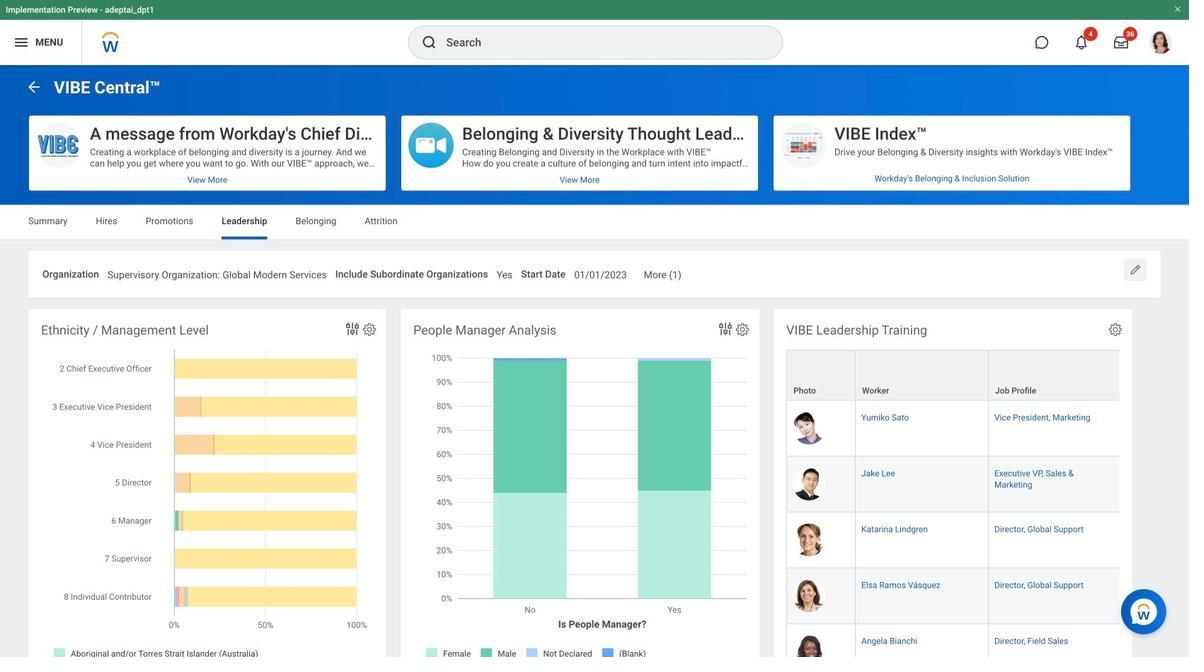 Task type: vqa. For each thing, say whether or not it's contained in the screenshot.
prompts image
no



Task type: describe. For each thing, give the bounding box(es) containing it.
notifications large image
[[1075, 35, 1089, 50]]

Search Workday  search field
[[446, 27, 754, 58]]

vibe leadership training element
[[774, 309, 1189, 658]]

3 row from the top
[[786, 457, 1189, 513]]

2 row from the top
[[786, 401, 1189, 457]]

configure vibe leadership training image
[[1108, 322, 1123, 338]]

edit image
[[1128, 263, 1143, 277]]

5 row from the top
[[786, 569, 1189, 625]]

4 row from the top
[[786, 513, 1189, 569]]

inbox large image
[[1114, 35, 1128, 50]]

search image
[[421, 34, 438, 51]]

previous page image
[[25, 78, 42, 95]]

configure and view chart data image
[[344, 321, 361, 338]]

people manager analysis element
[[401, 309, 760, 658]]

1 column header from the left
[[786, 350, 856, 402]]

employee's photo (jake lee) image
[[793, 468, 825, 501]]

1 row from the top
[[786, 350, 1189, 402]]



Task type: locate. For each thing, give the bounding box(es) containing it.
configure ethnicity / management level image
[[362, 322, 377, 338]]

main content
[[0, 65, 1189, 658]]

employee's photo (katarina lindgren) image
[[793, 524, 825, 557]]

ethnicity / management level element
[[28, 309, 387, 658]]

banner
[[0, 0, 1189, 65]]

None text field
[[108, 261, 327, 285], [574, 261, 627, 285], [644, 261, 682, 285], [108, 261, 327, 285], [574, 261, 627, 285], [644, 261, 682, 285]]

column header
[[786, 350, 856, 402], [856, 350, 989, 402], [989, 350, 1122, 402]]

3 column header from the left
[[989, 350, 1122, 402]]

employee's photo (elsa ramos vásquez) image
[[793, 580, 825, 613]]

employee's photo (angela bianchi) image
[[793, 636, 825, 658]]

row
[[786, 350, 1189, 402], [786, 401, 1189, 457], [786, 457, 1189, 513], [786, 513, 1189, 569], [786, 569, 1189, 625], [786, 625, 1189, 658]]

2 column header from the left
[[856, 350, 989, 402]]

justify image
[[13, 34, 30, 51]]

6 row from the top
[[786, 625, 1189, 658]]

None text field
[[497, 261, 513, 285]]

tab list
[[14, 206, 1175, 240]]

profile logan mcneil image
[[1150, 31, 1172, 57]]

close environment banner image
[[1174, 5, 1182, 13]]

employee's photo (yumiko sato) image
[[793, 412, 825, 445]]



